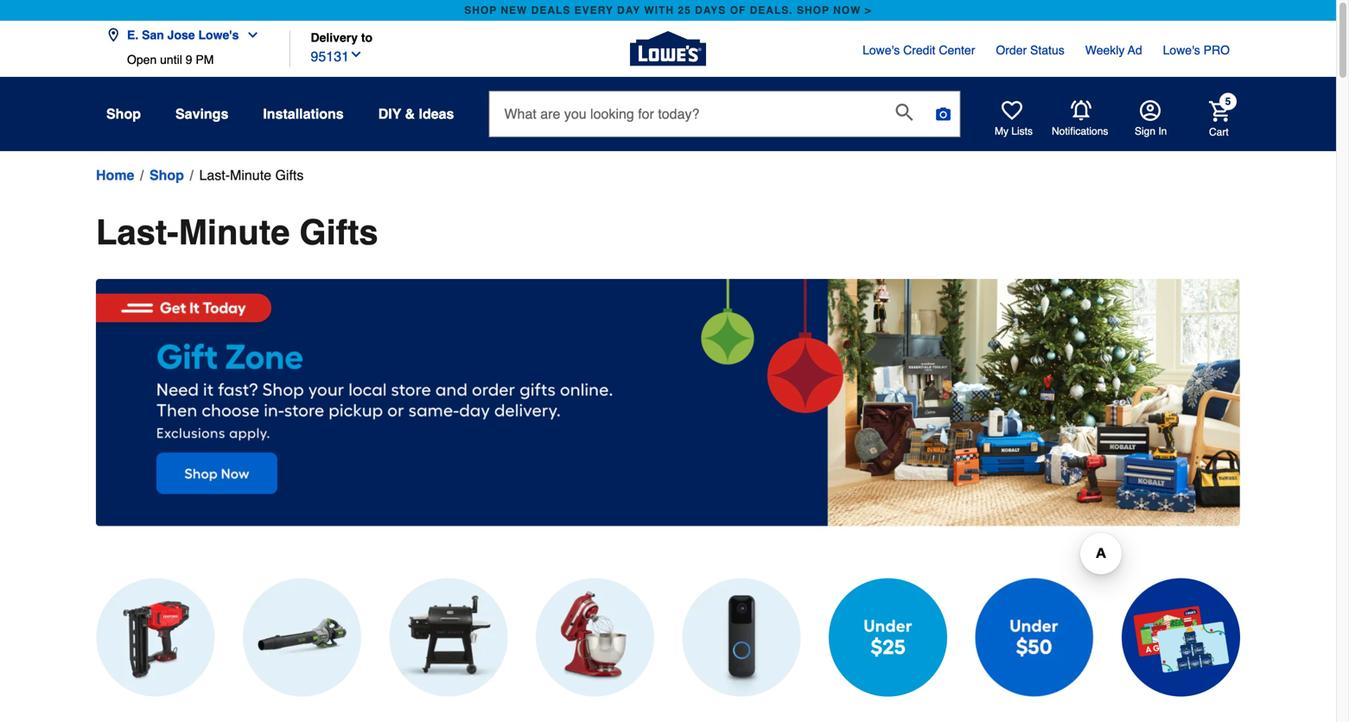 Task type: describe. For each thing, give the bounding box(es) containing it.
shop for shop link
[[150, 167, 184, 183]]

open
[[127, 53, 157, 67]]

jose
[[167, 28, 195, 42]]

a black pit boss pro series pellet grill. image
[[389, 579, 508, 698]]

days
[[695, 4, 727, 16]]

my lists link
[[995, 100, 1033, 138]]

lowe's credit center
[[863, 43, 976, 57]]

1 horizontal spatial last-
[[199, 167, 230, 183]]

lowe's for lowe's credit center
[[863, 43, 900, 57]]

diy
[[378, 106, 401, 122]]

1 vertical spatial last-minute gifts
[[96, 213, 378, 252]]

e. san jose lowe's
[[127, 28, 239, 42]]

95131
[[311, 48, 349, 64]]

diy & ideas
[[378, 106, 454, 122]]

95131 button
[[311, 45, 363, 67]]

status
[[1031, 43, 1065, 57]]

2 shop from the left
[[797, 4, 830, 16]]

0 vertical spatial gifts
[[275, 167, 304, 183]]

delivery to
[[311, 31, 373, 44]]

order status link
[[996, 41, 1065, 59]]

every
[[575, 4, 614, 16]]

lowe's home improvement lists image
[[1002, 100, 1023, 121]]

new
[[501, 4, 528, 16]]

e.
[[127, 28, 139, 42]]

lowe's for lowe's pro
[[1163, 43, 1201, 57]]

deals.
[[750, 4, 793, 16]]

shop new deals every day with 25 days of deals. shop now > link
[[461, 0, 876, 21]]

5
[[1226, 95, 1231, 108]]

a red craftsman cordless finish nailer. image
[[96, 579, 215, 698]]

until
[[160, 53, 182, 67]]

shop new deals every day with 25 days of deals. shop now >
[[464, 4, 872, 16]]

center
[[939, 43, 976, 57]]

shop for shop button
[[106, 106, 141, 122]]

pm
[[196, 53, 214, 67]]

deals
[[531, 4, 571, 16]]

1 vertical spatial gifts
[[300, 213, 378, 252]]

day
[[617, 4, 641, 16]]

a black blink smart video doorbell. image
[[682, 579, 801, 698]]

sign in
[[1135, 125, 1167, 137]]

open until 9 pm
[[127, 53, 214, 67]]

savings button
[[176, 99, 229, 130]]

lowe's home improvement account image
[[1140, 100, 1161, 121]]

location image
[[106, 28, 120, 42]]

savings
[[176, 106, 229, 122]]

lowe's pro link
[[1163, 41, 1230, 59]]

weekly ad link
[[1086, 41, 1143, 59]]

1 shop from the left
[[464, 4, 497, 16]]

2 lowe's gift cards with different holiday designs. image
[[1122, 579, 1241, 697]]

delivery
[[311, 31, 358, 44]]

last-minute gifts link
[[199, 165, 304, 186]]

lists
[[1012, 125, 1033, 137]]

lowe's home improvement logo image
[[630, 11, 706, 87]]

weekly
[[1086, 43, 1125, 57]]



Task type: vqa. For each thing, say whether or not it's contained in the screenshot.
right Outdoor
no



Task type: locate. For each thing, give the bounding box(es) containing it.
shop link
[[150, 165, 184, 186]]

home link
[[96, 165, 134, 186]]

weekly ad
[[1086, 43, 1143, 57]]

a red kitchenaid stand mixer with a stainless steel bowl. image
[[536, 579, 654, 698]]

home
[[96, 167, 134, 183]]

0 vertical spatial shop
[[106, 106, 141, 122]]

san
[[142, 28, 164, 42]]

sign
[[1135, 125, 1156, 137]]

notifications
[[1052, 125, 1109, 138]]

gifts
[[275, 167, 304, 183], [300, 213, 378, 252]]

0 vertical spatial chevron down image
[[239, 28, 260, 42]]

now
[[834, 4, 861, 16]]

shop
[[106, 106, 141, 122], [150, 167, 184, 183]]

chevron down image inside 95131 button
[[349, 48, 363, 61]]

0 horizontal spatial shop
[[106, 106, 141, 122]]

under 25 dollars. image
[[829, 579, 948, 698]]

order status
[[996, 43, 1065, 57]]

order
[[996, 43, 1027, 57]]

None search field
[[489, 91, 961, 153]]

>
[[865, 4, 872, 16]]

under 50 dollars. image
[[975, 579, 1094, 698]]

0 horizontal spatial shop
[[464, 4, 497, 16]]

chevron down image
[[239, 28, 260, 42], [349, 48, 363, 61]]

0 horizontal spatial lowe's
[[198, 28, 239, 42]]

cart
[[1210, 126, 1229, 138]]

of
[[730, 4, 746, 16]]

1 vertical spatial minute
[[179, 213, 290, 252]]

in
[[1159, 125, 1167, 137]]

with
[[644, 4, 674, 16]]

ad
[[1128, 43, 1143, 57]]

pro
[[1204, 43, 1230, 57]]

gift zone. shop your local store and order gifts online. choose store pickup or same-day delivery. image
[[96, 279, 1241, 527]]

0 horizontal spatial chevron down image
[[239, 28, 260, 42]]

shop down open
[[106, 106, 141, 122]]

lowe's inside button
[[198, 28, 239, 42]]

minute down "last-minute gifts" link
[[179, 213, 290, 252]]

search image
[[896, 104, 913, 121]]

25
[[678, 4, 691, 16]]

minute down installations button
[[230, 167, 272, 183]]

lowe's home improvement notification center image
[[1071, 100, 1092, 121]]

1 vertical spatial last-
[[96, 213, 179, 252]]

lowe's home improvement cart image
[[1210, 101, 1230, 122]]

my lists
[[995, 125, 1033, 137]]

shop button
[[106, 99, 141, 130]]

shop
[[464, 4, 497, 16], [797, 4, 830, 16]]

credit
[[904, 43, 936, 57]]

1 horizontal spatial chevron down image
[[349, 48, 363, 61]]

to
[[361, 31, 373, 44]]

2 horizontal spatial lowe's
[[1163, 43, 1201, 57]]

0 horizontal spatial last-
[[96, 213, 179, 252]]

last-
[[199, 167, 230, 183], [96, 213, 179, 252]]

1 vertical spatial shop
[[150, 167, 184, 183]]

&
[[405, 106, 415, 122]]

chevron down image inside e. san jose lowe's button
[[239, 28, 260, 42]]

shop left now
[[797, 4, 830, 16]]

installations
[[263, 106, 344, 122]]

shop left the new
[[464, 4, 497, 16]]

1 horizontal spatial lowe's
[[863, 43, 900, 57]]

0 vertical spatial last-minute gifts
[[199, 167, 304, 183]]

lowe's pro
[[1163, 43, 1230, 57]]

lowe's left credit
[[863, 43, 900, 57]]

shop right home
[[150, 167, 184, 183]]

lowe's up pm
[[198, 28, 239, 42]]

lowe's
[[198, 28, 239, 42], [863, 43, 900, 57], [1163, 43, 1201, 57]]

1 vertical spatial chevron down image
[[349, 48, 363, 61]]

lowe's left pro
[[1163, 43, 1201, 57]]

minute
[[230, 167, 272, 183], [179, 213, 290, 252]]

last- down home link
[[96, 213, 179, 252]]

diy & ideas button
[[378, 99, 454, 130]]

camera image
[[935, 105, 952, 123]]

1 horizontal spatial shop
[[150, 167, 184, 183]]

chevron down image right jose
[[239, 28, 260, 42]]

9
[[186, 53, 192, 67]]

minute inside "last-minute gifts" link
[[230, 167, 272, 183]]

e. san jose lowe's button
[[106, 18, 267, 53]]

last- right shop link
[[199, 167, 230, 183]]

1 horizontal spatial shop
[[797, 4, 830, 16]]

chevron down image down 'to' at left top
[[349, 48, 363, 61]]

an ego cordless electric leaf blower. image
[[243, 579, 361, 698]]

my
[[995, 125, 1009, 137]]

last-minute gifts down savings button
[[199, 167, 304, 183]]

installations button
[[263, 99, 344, 130]]

last-minute gifts down "last-minute gifts" link
[[96, 213, 378, 252]]

0 vertical spatial last-
[[199, 167, 230, 183]]

Search Query text field
[[490, 92, 882, 137]]

ideas
[[419, 106, 454, 122]]

0 vertical spatial minute
[[230, 167, 272, 183]]

last-minute gifts
[[199, 167, 304, 183], [96, 213, 378, 252]]

lowe's credit center link
[[863, 41, 976, 59]]

sign in button
[[1135, 100, 1167, 138]]



